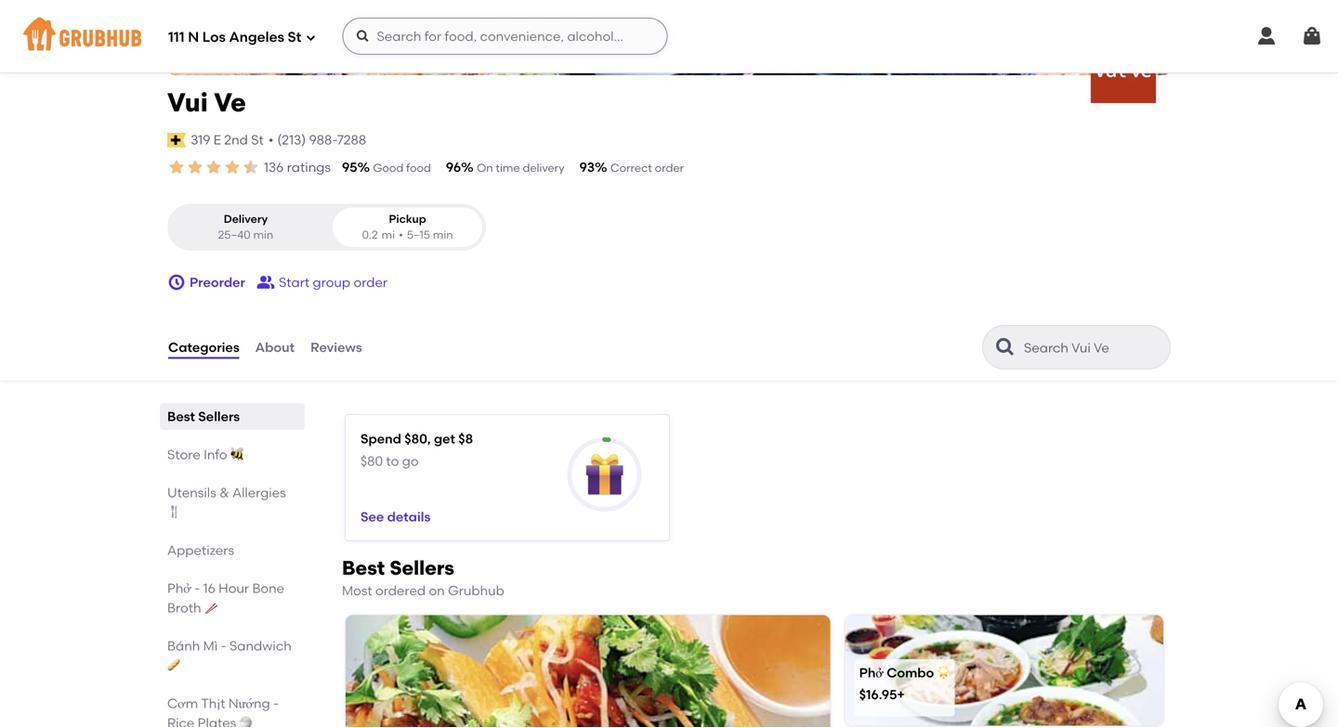 Task type: locate. For each thing, give the bounding box(es) containing it.
•
[[268, 132, 274, 148], [399, 228, 403, 242]]

-
[[194, 581, 200, 597], [221, 639, 226, 654], [273, 696, 279, 712]]

on
[[477, 161, 493, 175]]

appetizers
[[167, 543, 234, 559]]

1 horizontal spatial •
[[399, 228, 403, 242]]

2 min from the left
[[433, 228, 453, 242]]

1 vertical spatial -
[[221, 639, 226, 654]]

0 vertical spatial phở
[[167, 581, 191, 597]]

2 vertical spatial -
[[273, 696, 279, 712]]

0 vertical spatial order
[[655, 161, 684, 175]]

- inside the cơm thịt nướng - rice plates 🍚
[[273, 696, 279, 712]]

food
[[406, 161, 431, 175]]

1 horizontal spatial -
[[221, 639, 226, 654]]

$80,
[[405, 431, 431, 447]]

get
[[434, 431, 455, 447]]

319 e 2nd st
[[191, 132, 264, 148]]

0 horizontal spatial min
[[253, 228, 273, 242]]

1 min from the left
[[253, 228, 273, 242]]

0 horizontal spatial phở
[[167, 581, 191, 597]]

categories
[[168, 340, 240, 356]]

mi
[[382, 228, 395, 242]]

order right correct on the left of page
[[655, 161, 684, 175]]

0 horizontal spatial -
[[194, 581, 200, 597]]

111 n los angeles st
[[168, 29, 302, 46]]

0 vertical spatial sellers
[[198, 409, 240, 425]]

grubhub
[[448, 583, 505, 599]]

store info 🐝 tab
[[167, 445, 297, 465]]

0 horizontal spatial sellers
[[198, 409, 240, 425]]

ordered
[[376, 583, 426, 599]]

phở
[[167, 581, 191, 597], [859, 665, 884, 681]]

1 vertical spatial phở
[[859, 665, 884, 681]]

min inside delivery 25–40 min
[[253, 228, 273, 242]]

utensils & allergies 🍴 tab
[[167, 483, 297, 522]]

- right mì
[[221, 639, 226, 654]]

2 horizontal spatial -
[[273, 696, 279, 712]]

93
[[580, 159, 595, 175]]

95
[[342, 159, 357, 175]]

correct
[[611, 161, 652, 175]]

136
[[264, 159, 284, 175]]

sellers inside best sellers most ordered on grubhub
[[390, 557, 455, 581]]

$16.95
[[859, 687, 897, 703]]

phở - 16 hour bone broth 🥢 tab
[[167, 579, 297, 618]]

1 horizontal spatial st
[[288, 29, 302, 46]]

best inside tab
[[167, 409, 195, 425]]

good
[[373, 161, 404, 175]]

sellers up info
[[198, 409, 240, 425]]

phở for phở - 16 hour bone broth 🥢
[[167, 581, 191, 597]]

0 horizontal spatial svg image
[[167, 273, 186, 292]]

best
[[167, 409, 195, 425], [342, 557, 385, 581]]

star icon image
[[167, 158, 186, 177], [186, 158, 205, 177], [205, 158, 223, 177], [223, 158, 242, 177], [242, 158, 260, 177], [242, 158, 260, 177]]

2 horizontal spatial svg image
[[1256, 25, 1278, 47]]

cơm thịt nướng - rice plates 🍚
[[167, 696, 279, 728]]

e
[[214, 132, 221, 148]]

988-
[[309, 132, 337, 148]]

broth
[[167, 601, 201, 616]]

sellers
[[198, 409, 240, 425], [390, 557, 455, 581]]

1 horizontal spatial phở
[[859, 665, 884, 681]]

svg image
[[1301, 25, 1324, 47], [356, 29, 370, 44]]

categories button
[[167, 314, 240, 381]]

(213) 988-7288 button
[[277, 131, 366, 150]]

1 vertical spatial st
[[251, 132, 264, 148]]

best sellers
[[167, 409, 240, 425]]

best up store
[[167, 409, 195, 425]]

25–40
[[218, 228, 251, 242]]

0 horizontal spatial order
[[354, 275, 388, 290]]

1 vertical spatial sellers
[[390, 557, 455, 581]]

st right 2nd
[[251, 132, 264, 148]]

sellers up "on"
[[390, 557, 455, 581]]

go
[[402, 454, 419, 470]]

sellers for best sellers most ordered on grubhub
[[390, 557, 455, 581]]

min down delivery
[[253, 228, 273, 242]]

sellers inside tab
[[198, 409, 240, 425]]

cơm thịt nướng - rice plates 🍚 tab
[[167, 694, 297, 728]]

🥢
[[204, 601, 217, 616]]

on time delivery
[[477, 161, 565, 175]]

best up most
[[342, 557, 385, 581]]

0.2
[[362, 228, 378, 242]]

0 vertical spatial •
[[268, 132, 274, 148]]

min right 5–15
[[433, 228, 453, 242]]

2nd
[[224, 132, 248, 148]]

5–15
[[407, 228, 430, 242]]

phở up $16.95
[[859, 665, 884, 681]]

• right mi
[[399, 228, 403, 242]]

$8
[[459, 431, 473, 447]]

reviews button
[[310, 314, 363, 381]]

best inside best sellers most ordered on grubhub
[[342, 557, 385, 581]]

st right angeles
[[288, 29, 302, 46]]

phở inside the phở combo 🌟 $16.95 +
[[859, 665, 884, 681]]

store info 🐝
[[167, 447, 244, 463]]

1 horizontal spatial sellers
[[390, 557, 455, 581]]

order
[[655, 161, 684, 175], [354, 275, 388, 290]]

0 horizontal spatial st
[[251, 132, 264, 148]]

$80
[[361, 454, 383, 470]]

1 horizontal spatial best
[[342, 557, 385, 581]]

min
[[253, 228, 273, 242], [433, 228, 453, 242]]

st inside main navigation "navigation"
[[288, 29, 302, 46]]

reward icon image
[[584, 455, 625, 496]]

svg image
[[1256, 25, 1278, 47], [305, 32, 316, 43], [167, 273, 186, 292]]

start group order button
[[257, 266, 388, 299]]

319 e 2nd st button
[[190, 130, 265, 151]]

0 vertical spatial -
[[194, 581, 200, 597]]

utensils
[[167, 485, 216, 501]]

1 horizontal spatial order
[[655, 161, 684, 175]]

- left 16
[[194, 581, 200, 597]]

pickup
[[389, 212, 426, 226]]

ve
[[214, 87, 246, 118]]

phở inside phở - 16 hour bone broth 🥢
[[167, 581, 191, 597]]

0 horizontal spatial •
[[268, 132, 274, 148]]

0 vertical spatial st
[[288, 29, 302, 46]]

1 vertical spatial order
[[354, 275, 388, 290]]

most
[[342, 583, 372, 599]]

• left (213)
[[268, 132, 274, 148]]

🥖
[[167, 658, 180, 674]]

1 vertical spatial •
[[399, 228, 403, 242]]

plates
[[198, 716, 236, 728]]

136 ratings
[[264, 159, 331, 175]]

0 vertical spatial best
[[167, 409, 195, 425]]

combo
[[887, 665, 934, 681]]

111
[[168, 29, 185, 46]]

min inside pickup 0.2 mi • 5–15 min
[[433, 228, 453, 242]]

1 horizontal spatial min
[[433, 228, 453, 242]]

info
[[204, 447, 227, 463]]

option group
[[167, 204, 486, 251]]

about button
[[254, 314, 296, 381]]

0 horizontal spatial best
[[167, 409, 195, 425]]

svg image inside preorder button
[[167, 273, 186, 292]]

phở for phở combo 🌟 $16.95 +
[[859, 665, 884, 681]]

st inside button
[[251, 132, 264, 148]]

phở up broth
[[167, 581, 191, 597]]

(213)
[[277, 132, 306, 148]]

order right group
[[354, 275, 388, 290]]

- right nướng
[[273, 696, 279, 712]]

subscription pass image
[[167, 133, 186, 148]]

1 vertical spatial best
[[342, 557, 385, 581]]

best for best sellers most ordered on grubhub
[[342, 557, 385, 581]]

people icon image
[[257, 273, 275, 292]]



Task type: describe. For each thing, give the bounding box(es) containing it.
1 horizontal spatial svg image
[[305, 32, 316, 43]]

reviews
[[311, 340, 362, 356]]

Search for food, convenience, alcohol... search field
[[343, 18, 668, 55]]

• (213) 988-7288
[[268, 132, 366, 148]]

start
[[279, 275, 310, 290]]

sellers for best sellers
[[198, 409, 240, 425]]

vui ve logo image
[[1091, 38, 1156, 103]]

- inside bánh mì - sandwich 🥖
[[221, 639, 226, 654]]

&
[[219, 485, 229, 501]]

los
[[202, 29, 226, 46]]

Search Vui Ve search field
[[1023, 339, 1165, 357]]

group
[[313, 275, 351, 290]]

🍚
[[239, 716, 253, 728]]

main navigation navigation
[[0, 0, 1339, 73]]

best sellers tab
[[167, 407, 297, 427]]

phở combo 🌟 $16.95 +
[[859, 665, 951, 703]]

hour
[[219, 581, 249, 597]]

ratings
[[287, 159, 331, 175]]

1 horizontal spatial svg image
[[1301, 25, 1324, 47]]

store
[[167, 447, 201, 463]]

16
[[203, 581, 215, 597]]

delivery
[[523, 161, 565, 175]]

rice
[[167, 716, 195, 728]]

pickup 0.2 mi • 5–15 min
[[362, 212, 453, 242]]

start group order
[[279, 275, 388, 290]]

thịt
[[201, 696, 225, 712]]

bone
[[252, 581, 285, 597]]

+
[[897, 687, 905, 703]]

allergies
[[232, 485, 286, 501]]

cơm
[[167, 696, 198, 712]]

best sellers most ordered on grubhub
[[342, 557, 505, 599]]

about
[[255, 340, 295, 356]]

delivery
[[224, 212, 268, 226]]

correct order
[[611, 161, 684, 175]]

search icon image
[[995, 337, 1017, 359]]

0 horizontal spatial svg image
[[356, 29, 370, 44]]

order inside button
[[354, 275, 388, 290]]

appetizers tab
[[167, 541, 297, 561]]

bánh
[[167, 639, 200, 654]]

96
[[446, 159, 461, 175]]

see details
[[361, 509, 431, 525]]

n
[[188, 29, 199, 46]]

bánh mì - sandwich 🥖
[[167, 639, 292, 674]]

on
[[429, 583, 445, 599]]

sandwich
[[230, 639, 292, 654]]

319
[[191, 132, 210, 148]]

angeles
[[229, 29, 284, 46]]

delivery 25–40 min
[[218, 212, 273, 242]]

to
[[386, 454, 399, 470]]

🐝
[[230, 447, 244, 463]]

🌟
[[938, 665, 951, 681]]

see
[[361, 509, 384, 525]]

nướng
[[229, 696, 270, 712]]

see details button
[[361, 501, 431, 534]]

• inside pickup 0.2 mi • 5–15 min
[[399, 228, 403, 242]]

- inside phở - 16 hour bone broth 🥢
[[194, 581, 200, 597]]

🍴
[[167, 505, 180, 521]]

best for best sellers
[[167, 409, 195, 425]]

mì
[[203, 639, 218, 654]]

spend
[[361, 431, 402, 447]]

vui ve
[[167, 87, 246, 118]]

phở - 16 hour bone broth 🥢
[[167, 581, 285, 616]]

option group containing delivery 25–40 min
[[167, 204, 486, 251]]

preorder
[[190, 275, 245, 290]]

spend $80, get $8 $80 to go
[[361, 431, 473, 470]]

7288
[[337, 132, 366, 148]]

good food
[[373, 161, 431, 175]]

bánh mì - sandwich 🥖 tab
[[167, 637, 297, 676]]

details
[[387, 509, 431, 525]]

utensils & allergies 🍴
[[167, 485, 286, 521]]

vui
[[167, 87, 208, 118]]

preorder button
[[167, 266, 245, 299]]

time
[[496, 161, 520, 175]]



Task type: vqa. For each thing, say whether or not it's contained in the screenshot.
THE PIECES
no



